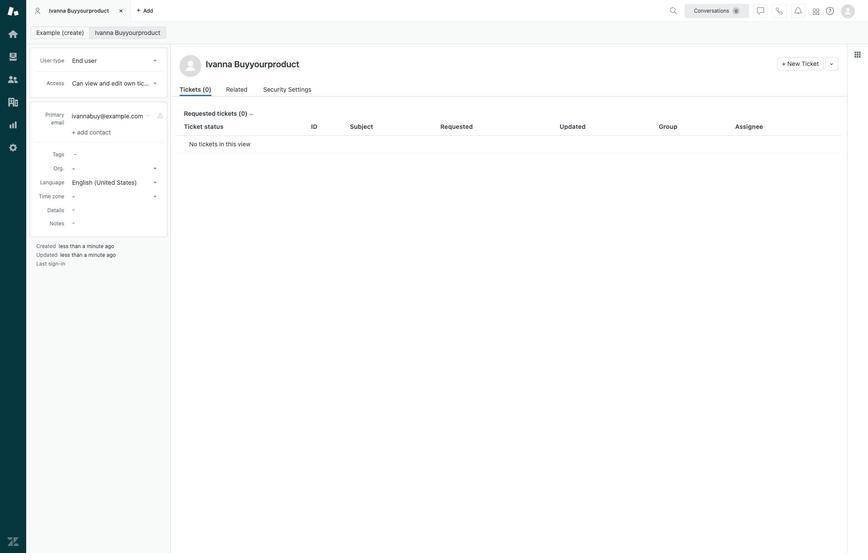 Task type: describe. For each thing, give the bounding box(es) containing it.
main element
[[0, 0, 26, 553]]

get started image
[[7, 28, 19, 40]]

views image
[[7, 51, 19, 62]]

close image
[[117, 7, 125, 15]]

1 arrow down image from the top
[[153, 60, 157, 62]]

apps image
[[854, 51, 861, 58]]

admin image
[[7, 142, 19, 153]]

zendesk image
[[7, 536, 19, 547]]

zendesk products image
[[813, 9, 819, 15]]

3 arrow down image from the top
[[153, 182, 157, 183]]

button displays agent's chat status as invisible. image
[[757, 7, 764, 14]]



Task type: locate. For each thing, give the bounding box(es) containing it.
tab
[[26, 0, 131, 22]]

2 arrow down image from the top
[[153, 83, 157, 84]]

customers image
[[7, 74, 19, 85]]

tabs tab list
[[26, 0, 666, 22]]

arrow down image
[[153, 168, 157, 169]]

organizations image
[[7, 97, 19, 108]]

grid
[[171, 118, 847, 553]]

None text field
[[203, 57, 774, 70]]

zendesk support image
[[7, 6, 19, 17]]

get help image
[[826, 7, 834, 15]]

4 arrow down image from the top
[[153, 196, 157, 197]]

secondary element
[[26, 24, 868, 42]]

notifications image
[[795, 7, 802, 14]]

reporting image
[[7, 119, 19, 131]]

arrow down image
[[153, 60, 157, 62], [153, 83, 157, 84], [153, 182, 157, 183], [153, 196, 157, 197]]

- field
[[70, 149, 160, 159]]



Task type: vqa. For each thing, say whether or not it's contained in the screenshot.
text box
yes



